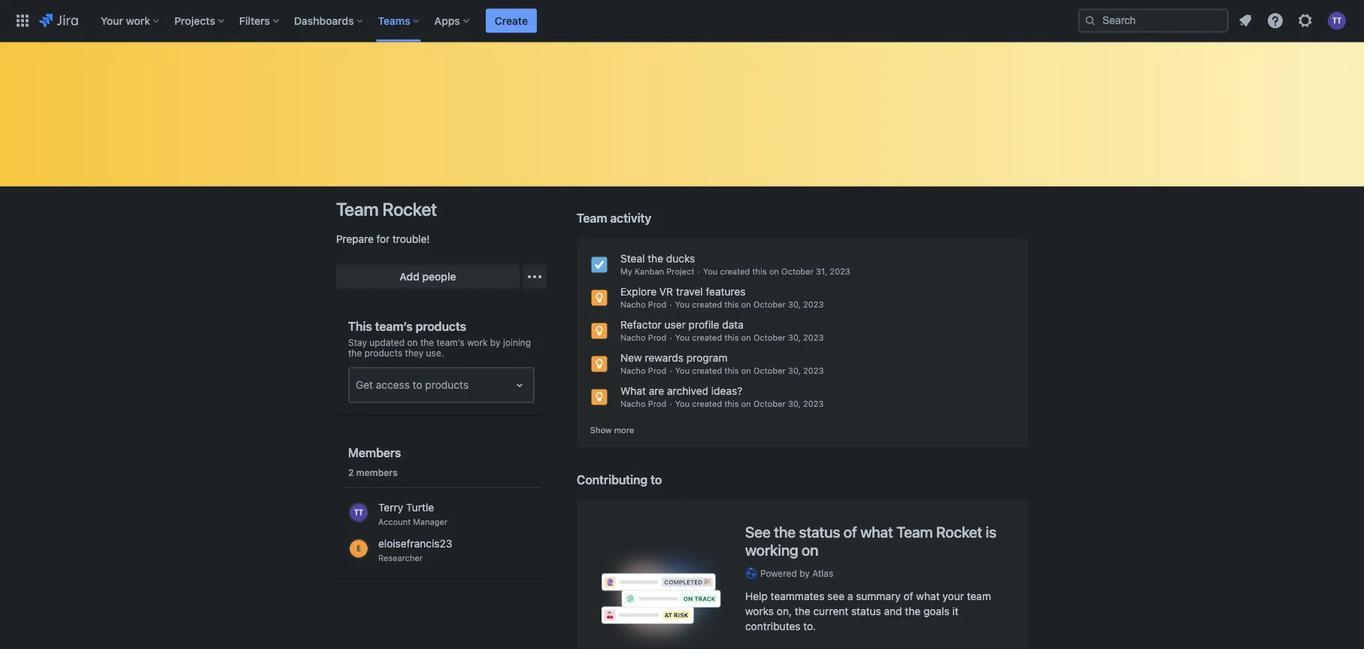 Task type: locate. For each thing, give the bounding box(es) containing it.
on down ideas?
[[741, 399, 751, 409]]

it
[[953, 605, 959, 617]]

4 30, from the top
[[788, 399, 801, 409]]

rocket inside see the status of what team rocket is working on
[[936, 523, 982, 541]]

on for what are archived ideas?
[[741, 399, 751, 409]]

prod down refactor
[[648, 333, 667, 343]]

status inside 'help teammates see a summary of what your team works on, the current status and the goals it contributes to.'
[[851, 605, 881, 617]]

prod down rewards
[[648, 366, 667, 376]]

jira image
[[39, 12, 78, 30], [39, 12, 78, 30]]

atlas image
[[745, 567, 757, 579]]

prod down vr
[[648, 300, 667, 309]]

you created this on october 30, 2023 up data
[[675, 300, 824, 309]]

2 nacho prod from the top
[[620, 333, 667, 343]]

what up the powered by atlas link
[[861, 523, 893, 541]]

show more link
[[590, 424, 634, 436]]

you down refactor user profile data
[[675, 333, 690, 343]]

features
[[706, 285, 746, 298]]

you down new rewards program
[[675, 366, 690, 376]]

0 vertical spatial rocket
[[382, 199, 437, 220]]

steal
[[620, 252, 645, 265]]

products left the they
[[365, 347, 403, 358]]

nacho prod for refactor
[[620, 333, 667, 343]]

your work
[[101, 14, 150, 27]]

team for team rocket
[[336, 199, 379, 220]]

nacho down explore
[[620, 300, 646, 309]]

0 horizontal spatial team's
[[375, 319, 413, 334]]

help image
[[1267, 12, 1285, 30]]

this for ideas?
[[725, 399, 739, 409]]

new rewards program
[[620, 352, 728, 364]]

on inside "this team's products stay updated on the team's work by joining the products they use."
[[407, 337, 418, 347]]

created down program
[[692, 366, 722, 376]]

team's
[[375, 319, 413, 334], [437, 337, 465, 347]]

get access to products
[[356, 379, 469, 391]]

nacho prod down explore
[[620, 300, 667, 309]]

this down data
[[725, 333, 739, 343]]

nacho
[[620, 300, 646, 309], [620, 333, 646, 343], [620, 366, 646, 376], [620, 399, 646, 409]]

of right summary
[[904, 590, 913, 602]]

1 vertical spatial rocket
[[936, 523, 982, 541]]

notifications image
[[1236, 12, 1255, 30]]

powered
[[760, 568, 797, 579]]

2 30, from the top
[[788, 333, 801, 343]]

on for refactor user profile data
[[741, 333, 751, 343]]

your profile and settings image
[[1328, 12, 1346, 30]]

this for features
[[725, 300, 739, 309]]

1 vertical spatial status
[[851, 605, 881, 617]]

my kanban project
[[620, 267, 695, 276]]

october for data
[[754, 333, 786, 343]]

prepare
[[336, 233, 374, 245]]

to right contributing
[[651, 472, 662, 487]]

goals
[[924, 605, 950, 617]]

what are archived ideas?
[[620, 385, 743, 397]]

1 horizontal spatial work
[[467, 337, 488, 347]]

1 vertical spatial of
[[904, 590, 913, 602]]

primary element
[[9, 0, 1079, 42]]

3 nacho from the top
[[620, 366, 646, 376]]

the up the working
[[774, 523, 796, 541]]

2 prod from the top
[[648, 333, 667, 343]]

you down what are archived ideas?
[[675, 399, 690, 409]]

on left use.
[[407, 337, 418, 347]]

members 2 members
[[348, 446, 401, 478]]

2 horizontal spatial team
[[897, 523, 933, 541]]

created up features
[[720, 267, 750, 276]]

prepare for trouble!
[[336, 233, 430, 245]]

1 nacho from the top
[[620, 300, 646, 309]]

projects button
[[170, 9, 230, 33]]

created down profile
[[692, 333, 722, 343]]

manager
[[413, 517, 448, 527]]

of up the powered by atlas link
[[844, 523, 857, 541]]

the down this
[[348, 347, 362, 358]]

filters button
[[235, 9, 285, 33]]

30,
[[788, 300, 801, 309], [788, 333, 801, 343], [788, 366, 801, 376], [788, 399, 801, 409]]

contributing to
[[577, 472, 662, 487]]

you down 'explore vr travel features'
[[675, 300, 690, 309]]

nacho prod down 'new'
[[620, 366, 667, 376]]

2023
[[830, 267, 850, 276], [803, 300, 824, 309], [803, 333, 824, 343], [803, 366, 824, 376], [803, 399, 824, 409]]

4 prod from the top
[[648, 399, 667, 409]]

the up my kanban project
[[648, 252, 663, 265]]

team
[[336, 199, 379, 220], [577, 211, 607, 225], [897, 523, 933, 541]]

refactor user profile data
[[620, 319, 744, 331]]

you for profile
[[675, 333, 690, 343]]

add people
[[400, 270, 456, 283]]

the down teammates on the right of the page
[[795, 605, 811, 617]]

apps
[[434, 14, 460, 27]]

team up the powered by atlas link
[[897, 523, 933, 541]]

nacho prod down refactor
[[620, 333, 667, 343]]

work inside popup button
[[126, 14, 150, 27]]

nacho prod for what
[[620, 399, 667, 409]]

4 you created this on october 30, 2023 from the top
[[675, 399, 824, 409]]

team rocket
[[336, 199, 437, 220]]

on up data
[[741, 300, 751, 309]]

1 vertical spatial to
[[651, 472, 662, 487]]

0 horizontal spatial of
[[844, 523, 857, 541]]

1 horizontal spatial of
[[904, 590, 913, 602]]

this down ideas?
[[725, 399, 739, 409]]

created for profile
[[692, 333, 722, 343]]

terry turtle account manager
[[378, 501, 448, 527]]

3 prod from the top
[[648, 366, 667, 376]]

work inside "this team's products stay updated on the team's work by joining the products they use."
[[467, 337, 488, 347]]

0 vertical spatial what
[[861, 523, 893, 541]]

nacho down what
[[620, 399, 646, 409]]

dashboards
[[294, 14, 354, 27]]

created
[[720, 267, 750, 276], [692, 300, 722, 309], [692, 333, 722, 343], [692, 366, 722, 376], [692, 399, 722, 409]]

0 vertical spatial by
[[490, 337, 501, 347]]

of inside 'help teammates see a summary of what your team works on, the current status and the goals it contributes to.'
[[904, 590, 913, 602]]

rocket
[[382, 199, 437, 220], [936, 523, 982, 541]]

1 30, from the top
[[788, 300, 801, 309]]

3 nacho prod from the top
[[620, 366, 667, 376]]

1 vertical spatial work
[[467, 337, 488, 347]]

team
[[967, 590, 991, 602]]

created for ducks
[[720, 267, 750, 276]]

help teammates see a summary of what your team works on, the current status and the goals it contributes to.
[[745, 590, 991, 632]]

appswitcher icon image
[[14, 12, 32, 30]]

status inside see the status of what team rocket is working on
[[799, 523, 840, 541]]

to
[[413, 379, 422, 391], [651, 472, 662, 487]]

1 horizontal spatial status
[[851, 605, 881, 617]]

banner containing your work
[[0, 0, 1364, 42]]

your work button
[[96, 9, 165, 33]]

by left atlas
[[800, 568, 810, 579]]

what up goals
[[916, 590, 940, 602]]

0 horizontal spatial by
[[490, 337, 501, 347]]

to.
[[804, 620, 816, 632]]

of
[[844, 523, 857, 541], [904, 590, 913, 602]]

products
[[416, 319, 466, 334], [365, 347, 403, 358], [425, 379, 469, 391]]

4 nacho from the top
[[620, 399, 646, 409]]

joining
[[503, 337, 531, 347]]

on left 31,
[[769, 267, 779, 276]]

works
[[745, 605, 774, 617]]

work left joining
[[467, 337, 488, 347]]

you created this on october 30, 2023 down data
[[675, 333, 824, 343]]

30, for data
[[788, 333, 801, 343]]

by left joining
[[490, 337, 501, 347]]

1 nacho prod from the top
[[620, 300, 667, 309]]

2023 for features
[[803, 300, 824, 309]]

1 vertical spatial what
[[916, 590, 940, 602]]

nacho prod for explore
[[620, 300, 667, 309]]

team up the prepare
[[336, 199, 379, 220]]

updated
[[369, 337, 405, 347]]

4 nacho prod from the top
[[620, 399, 667, 409]]

1 horizontal spatial to
[[651, 472, 662, 487]]

prod for vr
[[648, 300, 667, 309]]

0 vertical spatial to
[[413, 379, 422, 391]]

prod
[[648, 300, 667, 309], [648, 333, 667, 343], [648, 366, 667, 376], [648, 399, 667, 409]]

you created this on october 30, 2023 for data
[[675, 333, 824, 343]]

team's up updated
[[375, 319, 413, 334]]

1 horizontal spatial team's
[[437, 337, 465, 347]]

2 you created this on october 30, 2023 from the top
[[675, 333, 824, 343]]

2 vertical spatial products
[[425, 379, 469, 391]]

0 vertical spatial of
[[844, 523, 857, 541]]

2 nacho from the top
[[620, 333, 646, 343]]

this for data
[[725, 333, 739, 343]]

the inside see the status of what team rocket is working on
[[774, 523, 796, 541]]

you
[[703, 267, 718, 276], [675, 300, 690, 309], [675, 333, 690, 343], [675, 366, 690, 376], [675, 399, 690, 409]]

actions image
[[526, 268, 544, 286]]

1 you created this on october 30, 2023 from the top
[[675, 300, 824, 309]]

status up atlas
[[799, 523, 840, 541]]

ducks
[[666, 252, 695, 265]]

nacho prod
[[620, 300, 667, 309], [620, 333, 667, 343], [620, 366, 667, 376], [620, 399, 667, 409]]

your
[[101, 14, 123, 27]]

0 horizontal spatial team
[[336, 199, 379, 220]]

status
[[799, 523, 840, 541], [851, 605, 881, 617]]

on for steal the ducks
[[769, 267, 779, 276]]

by
[[490, 337, 501, 347], [800, 568, 810, 579]]

0 horizontal spatial what
[[861, 523, 893, 541]]

create
[[495, 14, 528, 27]]

nacho prod down what
[[620, 399, 667, 409]]

you created this on october 30, 2023 up ideas?
[[675, 366, 824, 376]]

0 horizontal spatial status
[[799, 523, 840, 541]]

you created this on october 30, 2023 down ideas?
[[675, 399, 824, 409]]

rocket left is
[[936, 523, 982, 541]]

see
[[745, 523, 771, 541]]

you for ducks
[[703, 267, 718, 276]]

1 horizontal spatial what
[[916, 590, 940, 602]]

to right access
[[413, 379, 422, 391]]

nacho down refactor
[[620, 333, 646, 343]]

on up atlas
[[802, 541, 819, 559]]

on up ideas?
[[741, 366, 751, 376]]

prod for rewards
[[648, 366, 667, 376]]

3 30, from the top
[[788, 366, 801, 376]]

what
[[620, 385, 646, 397]]

1 horizontal spatial by
[[800, 568, 810, 579]]

you for travel
[[675, 300, 690, 309]]

on
[[769, 267, 779, 276], [741, 300, 751, 309], [741, 333, 751, 343], [407, 337, 418, 347], [741, 366, 751, 376], [741, 399, 751, 409], [802, 541, 819, 559]]

open image
[[511, 376, 529, 394]]

0 vertical spatial work
[[126, 14, 150, 27]]

you created this on october 30, 2023 for features
[[675, 300, 824, 309]]

and
[[884, 605, 902, 617]]

1 horizontal spatial rocket
[[936, 523, 982, 541]]

on down data
[[741, 333, 751, 343]]

3 you created this on october 30, 2023 from the top
[[675, 366, 824, 376]]

status down summary
[[851, 605, 881, 617]]

this down features
[[725, 300, 739, 309]]

0 horizontal spatial work
[[126, 14, 150, 27]]

1 prod from the top
[[648, 300, 667, 309]]

banner
[[0, 0, 1364, 42]]

0 vertical spatial status
[[799, 523, 840, 541]]

of inside see the status of what team rocket is working on
[[844, 523, 857, 541]]

created for archived
[[692, 399, 722, 409]]

prod down are
[[648, 399, 667, 409]]

current
[[813, 605, 849, 617]]

created down archived at bottom
[[692, 399, 722, 409]]

products down use.
[[425, 379, 469, 391]]

more
[[614, 425, 634, 435]]

you up features
[[703, 267, 718, 276]]

work right the your
[[126, 14, 150, 27]]

team left activity
[[577, 211, 607, 225]]

products up use.
[[416, 319, 466, 334]]

1 horizontal spatial team
[[577, 211, 607, 225]]

2023 for ideas?
[[803, 399, 824, 409]]

nacho down 'new'
[[620, 366, 646, 376]]

created up profile
[[692, 300, 722, 309]]

settings image
[[1297, 12, 1315, 30]]

30, for ideas?
[[788, 399, 801, 409]]

rocket up trouble!
[[382, 199, 437, 220]]

team's right the they
[[437, 337, 465, 347]]



Task type: vqa. For each thing, say whether or not it's contained in the screenshot.


Task type: describe. For each thing, give the bounding box(es) containing it.
this up ideas?
[[725, 366, 739, 376]]

Search field
[[1079, 9, 1229, 33]]

refactor
[[620, 319, 662, 331]]

what inside see the status of what team rocket is working on
[[861, 523, 893, 541]]

you for program
[[675, 366, 690, 376]]

prod for are
[[648, 399, 667, 409]]

see the status of what team rocket is working on
[[745, 523, 997, 559]]

what inside 'help teammates see a summary of what your team works on, the current status and the goals it contributes to.'
[[916, 590, 940, 602]]

1 vertical spatial products
[[365, 347, 403, 358]]

created for program
[[692, 366, 722, 376]]

team for team activity
[[577, 211, 607, 225]]

october for features
[[754, 300, 786, 309]]

nacho for what
[[620, 399, 646, 409]]

turtle
[[406, 501, 434, 514]]

working
[[745, 541, 798, 559]]

explore vr travel features
[[620, 285, 746, 298]]

0 horizontal spatial to
[[413, 379, 422, 391]]

steal the ducks
[[620, 252, 695, 265]]

contributes
[[745, 620, 801, 632]]

30, for features
[[788, 300, 801, 309]]

you for archived
[[675, 399, 690, 409]]

on for new rewards program
[[741, 366, 751, 376]]

vr
[[660, 285, 673, 298]]

0 vertical spatial team's
[[375, 319, 413, 334]]

1 vertical spatial team's
[[437, 337, 465, 347]]

profile
[[689, 319, 719, 331]]

dashboards button
[[290, 9, 369, 33]]

terry
[[378, 501, 403, 514]]

rewards
[[645, 352, 684, 364]]

october for ideas?
[[754, 399, 786, 409]]

2
[[348, 467, 354, 478]]

filters
[[239, 14, 270, 27]]

created for travel
[[692, 300, 722, 309]]

stay
[[348, 337, 367, 347]]

on for explore vr travel features
[[741, 300, 751, 309]]

activity
[[610, 211, 652, 225]]

apps button
[[430, 9, 475, 33]]

0 vertical spatial products
[[416, 319, 466, 334]]

researcher
[[378, 553, 423, 563]]

31,
[[816, 267, 828, 276]]

people
[[422, 270, 456, 283]]

they
[[405, 347, 424, 358]]

teams button
[[374, 9, 425, 33]]

user
[[665, 319, 686, 331]]

nacho for refactor
[[620, 333, 646, 343]]

access
[[376, 379, 410, 391]]

travel
[[676, 285, 703, 298]]

account
[[378, 517, 411, 527]]

contributing
[[577, 472, 648, 487]]

ideas?
[[711, 385, 743, 397]]

this team's products stay updated on the team's work by joining the products they use.
[[348, 319, 531, 358]]

create button
[[486, 9, 537, 33]]

the right and
[[905, 605, 921, 617]]

eloisefrancis23
[[378, 537, 452, 550]]

program
[[687, 352, 728, 364]]

kanban
[[635, 267, 664, 276]]

on inside see the status of what team rocket is working on
[[802, 541, 819, 559]]

for
[[376, 233, 390, 245]]

are
[[649, 385, 664, 397]]

projects
[[174, 14, 215, 27]]

prod for user
[[648, 333, 667, 343]]

show more
[[590, 425, 634, 435]]

trouble!
[[393, 233, 430, 245]]

team inside see the status of what team rocket is working on
[[897, 523, 933, 541]]

see
[[827, 590, 845, 602]]

your
[[943, 590, 964, 602]]

search image
[[1085, 15, 1097, 27]]

show
[[590, 425, 612, 435]]

summary
[[856, 590, 901, 602]]

data
[[722, 319, 744, 331]]

2023 for data
[[803, 333, 824, 343]]

this left 31,
[[752, 267, 767, 276]]

1 vertical spatial by
[[800, 568, 810, 579]]

nacho prod for new
[[620, 366, 667, 376]]

on,
[[777, 605, 792, 617]]

this
[[348, 319, 372, 334]]

members
[[356, 467, 398, 478]]

project
[[667, 267, 695, 276]]

get
[[356, 379, 373, 391]]

add people button
[[336, 265, 520, 289]]

explore
[[620, 285, 657, 298]]

nacho for new
[[620, 366, 646, 376]]

teammates
[[771, 590, 825, 602]]

nacho for explore
[[620, 300, 646, 309]]

by inside "this team's products stay updated on the team's work by joining the products they use."
[[490, 337, 501, 347]]

team activity
[[577, 211, 652, 225]]

you created this on october 31, 2023
[[703, 267, 850, 276]]

teams
[[378, 14, 410, 27]]

powered by atlas
[[760, 568, 834, 579]]

you created this on october 30, 2023 for ideas?
[[675, 399, 824, 409]]

members
[[348, 446, 401, 460]]

archived
[[667, 385, 709, 397]]

is
[[986, 523, 997, 541]]

eloisefrancis23 researcher
[[378, 537, 452, 563]]

atlas
[[812, 568, 834, 579]]

help
[[745, 590, 768, 602]]

new
[[620, 352, 642, 364]]

powered by atlas link
[[745, 567, 1004, 580]]

use.
[[426, 347, 444, 358]]

0 horizontal spatial rocket
[[382, 199, 437, 220]]

the right updated
[[420, 337, 434, 347]]

my
[[620, 267, 632, 276]]



